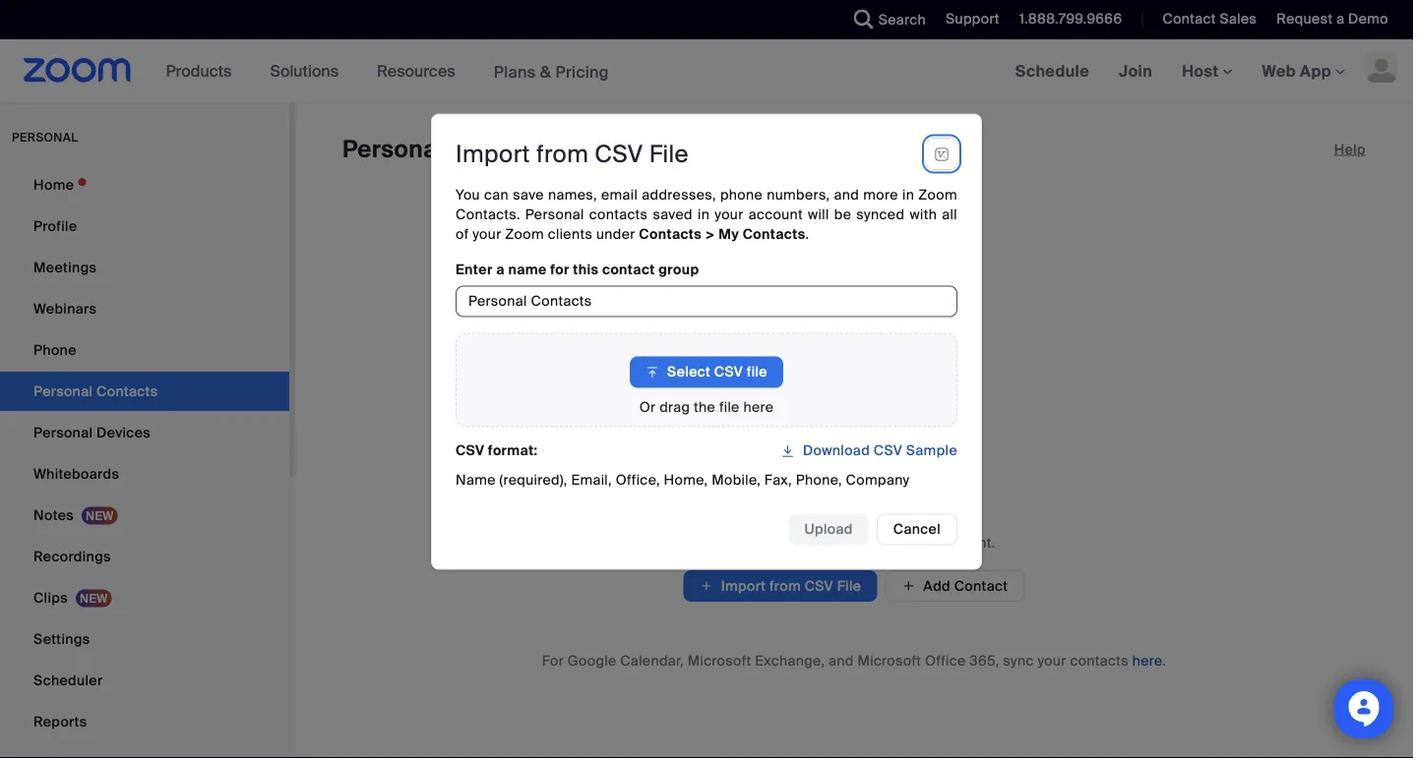 Task type: vqa. For each thing, say whether or not it's contained in the screenshot.
all
yes



Task type: describe. For each thing, give the bounding box(es) containing it.
contact inside button
[[954, 577, 1008, 595]]

plans & pricing
[[494, 61, 609, 82]]

import from csv file button
[[684, 571, 877, 602]]

download alt thin image
[[781, 442, 795, 461]]

webinars link
[[0, 289, 289, 329]]

meetings
[[33, 258, 97, 277]]

personal contacts
[[342, 134, 555, 165]]

personal devices link
[[0, 413, 289, 453]]

meetings navigation
[[1001, 39, 1413, 104]]

clients
[[548, 226, 593, 244]]

numbers,
[[767, 186, 830, 204]]

you can save names, email addresses, phone numbers, and more in zoom contacts. personal contacts saved in your account will be synced with all of your zoom clients under
[[456, 186, 958, 244]]

cancel
[[893, 521, 941, 539]]

schedule
[[1015, 61, 1090, 81]]

fax,
[[765, 472, 792, 490]]

help
[[1334, 140, 1366, 158]]

your down contacts.
[[473, 226, 501, 244]]

0 vertical spatial contact
[[1163, 10, 1216, 28]]

1 vertical spatial contacts
[[736, 534, 795, 552]]

zoom logo image
[[24, 58, 131, 83]]

file inside application
[[649, 139, 689, 169]]

personal contacts is available only on clients with version 5.8.3 or later. image
[[928, 145, 956, 163]]

phone
[[720, 186, 763, 204]]

or drag the file here
[[639, 399, 774, 417]]

home,
[[664, 472, 708, 490]]

settings link
[[0, 620, 289, 659]]

of
[[456, 226, 469, 244]]

sync
[[1003, 652, 1034, 670]]

will
[[808, 206, 829, 224]]

clips
[[33, 589, 68, 607]]

your up the my
[[715, 206, 744, 224]]

office
[[925, 652, 966, 670]]

contacts inside you can save names, email addresses, phone numbers, and more in zoom contacts. personal contacts saved in your account will be synced with all of your zoom clients under
[[589, 206, 648, 224]]

exchange,
[[755, 652, 825, 670]]

company
[[846, 472, 910, 490]]

google
[[568, 652, 617, 670]]

request a demo
[[1277, 10, 1389, 28]]

or
[[639, 399, 656, 417]]

add contact
[[923, 577, 1008, 595]]

scheduler
[[33, 672, 103, 690]]

upload
[[805, 521, 853, 539]]

enter a name for this contact group
[[456, 261, 699, 279]]

cancel button
[[877, 514, 958, 546]]

email
[[601, 186, 638, 204]]

365,
[[970, 652, 999, 670]]

1.888.799.9666
[[1019, 10, 1122, 28]]

all
[[942, 206, 958, 224]]

name
[[456, 472, 496, 490]]

banner containing schedule
[[0, 39, 1413, 104]]

save
[[513, 186, 544, 204]]

&
[[540, 61, 551, 82]]

1 vertical spatial zoom
[[505, 226, 544, 244]]

addresses,
[[642, 186, 716, 204]]

select
[[667, 363, 711, 382]]

under
[[596, 226, 635, 244]]

import inside application
[[456, 139, 530, 169]]

contacts.
[[456, 206, 520, 224]]

1 vertical spatial here
[[1133, 652, 1163, 670]]

csv up "name"
[[456, 442, 484, 460]]

contact sales
[[1163, 10, 1257, 28]]

0 horizontal spatial file
[[719, 399, 740, 417]]

plans
[[494, 61, 536, 82]]

format:
[[488, 442, 538, 460]]

0 vertical spatial in
[[902, 186, 914, 204]]

added
[[798, 534, 841, 552]]

csv format:
[[456, 442, 538, 460]]

a for enter
[[496, 261, 505, 279]]

download csv sample
[[803, 442, 958, 460]]

personal menu menu
[[0, 165, 289, 744]]

can
[[484, 186, 509, 204]]

name
[[508, 261, 547, 279]]

import from csv file application
[[456, 138, 958, 170]]

csv inside "link"
[[874, 442, 903, 460]]

add image for add
[[902, 578, 916, 595]]

join link
[[1104, 39, 1167, 102]]

webinars
[[33, 300, 97, 318]]

sample
[[906, 442, 958, 460]]

your right to
[[862, 534, 891, 552]]

select csv file
[[667, 363, 768, 382]]

the
[[694, 399, 716, 417]]

notes link
[[0, 496, 289, 535]]

download csv sample link
[[781, 436, 958, 467]]

from inside application
[[536, 139, 589, 169]]

2 microsoft from the left
[[858, 652, 922, 670]]

request
[[1277, 10, 1333, 28]]

contact sales link up meetings navigation
[[1163, 10, 1257, 28]]

enter
[[456, 261, 493, 279]]

personal for personal devices
[[33, 424, 93, 442]]

my
[[719, 226, 739, 244]]

meetings link
[[0, 248, 289, 287]]

more
[[863, 186, 898, 204]]

1 vertical spatial in
[[698, 206, 710, 224]]

with
[[910, 206, 937, 224]]

add contact button
[[885, 571, 1025, 602]]



Task type: locate. For each thing, give the bounding box(es) containing it.
import from csv file inside button
[[721, 577, 861, 595]]

pricing
[[556, 61, 609, 82]]

import
[[456, 139, 530, 169], [721, 577, 766, 595]]

select csv file button
[[630, 357, 783, 388]]

1 vertical spatial file
[[719, 399, 740, 417]]

schedule link
[[1001, 39, 1104, 102]]

1 vertical spatial from
[[770, 577, 801, 595]]

join
[[1119, 61, 1153, 81]]

1 horizontal spatial a
[[1337, 10, 1345, 28]]

settings
[[33, 630, 90, 649]]

here inside import from csv file dialog
[[743, 399, 774, 417]]

personal inside menu
[[33, 424, 93, 442]]

2 vertical spatial zoom
[[894, 534, 934, 552]]

1 horizontal spatial microsoft
[[858, 652, 922, 670]]

names,
[[548, 186, 597, 204]]

email,
[[571, 472, 612, 490]]

1 vertical spatial contact
[[954, 577, 1008, 595]]

1 horizontal spatial file
[[747, 363, 768, 382]]

contact sales link
[[1148, 0, 1262, 39], [1163, 10, 1257, 28]]

contacts down email
[[589, 206, 648, 224]]

file inside button
[[837, 577, 861, 595]]

0 horizontal spatial contact
[[954, 577, 1008, 595]]

1 horizontal spatial contacts
[[639, 226, 702, 244]]

from down added
[[770, 577, 801, 595]]

1 horizontal spatial from
[[770, 577, 801, 595]]

notes
[[33, 506, 74, 525]]

0 vertical spatial import
[[456, 139, 530, 169]]

>
[[705, 226, 715, 244]]

phone link
[[0, 331, 289, 370]]

microsoft left office
[[858, 652, 922, 670]]

0 horizontal spatial .
[[806, 226, 809, 244]]

in up with
[[902, 186, 914, 204]]

import from csv file
[[456, 139, 689, 169], [721, 577, 861, 595]]

import from csv file up names,
[[456, 139, 689, 169]]

file down to
[[837, 577, 861, 595]]

contacts down account
[[743, 226, 806, 244]]

file right the
[[719, 399, 740, 417]]

a for request
[[1337, 10, 1345, 28]]

be
[[834, 206, 852, 224]]

1 microsoft from the left
[[688, 652, 751, 670]]

drag
[[660, 399, 690, 417]]

sales
[[1220, 10, 1257, 28]]

upload button
[[789, 514, 869, 546]]

0 horizontal spatial here
[[743, 399, 774, 417]]

1 horizontal spatial contacts
[[736, 534, 795, 552]]

scheduler link
[[0, 661, 289, 701]]

microsoft
[[688, 652, 751, 670], [858, 652, 922, 670]]

import inside button
[[721, 577, 766, 595]]

0 horizontal spatial add image
[[699, 577, 713, 596]]

whiteboards
[[33, 465, 119, 483]]

to
[[845, 534, 858, 552]]

phone,
[[796, 472, 842, 490]]

1.888.799.9666 button
[[1005, 0, 1127, 39], [1019, 10, 1122, 28]]

a
[[1337, 10, 1345, 28], [496, 261, 505, 279]]

help link
[[1334, 134, 1366, 165]]

0 horizontal spatial import
[[456, 139, 530, 169]]

contacts > my contacts .
[[639, 226, 809, 244]]

0 vertical spatial .
[[806, 226, 809, 244]]

add image
[[699, 577, 713, 596], [902, 578, 916, 595]]

account.
[[937, 534, 995, 552]]

product information navigation
[[151, 39, 624, 104]]

2 horizontal spatial contacts
[[743, 226, 806, 244]]

personal up clients
[[525, 206, 584, 224]]

whiteboards link
[[0, 455, 289, 494]]

0 vertical spatial and
[[834, 186, 859, 204]]

contact sales link up join
[[1148, 0, 1262, 39]]

0 horizontal spatial import from csv file
[[456, 139, 689, 169]]

your right 'sync' at the right bottom of page
[[1038, 652, 1066, 670]]

add image for import
[[699, 577, 713, 596]]

personal inside you can save names, email addresses, phone numbers, and more in zoom contacts. personal contacts saved in your account will be synced with all of your zoom clients under
[[525, 206, 584, 224]]

1 horizontal spatial add image
[[902, 578, 916, 595]]

a right enter at the top left of the page
[[496, 261, 505, 279]]

1 horizontal spatial file
[[837, 577, 861, 595]]

personal
[[342, 134, 444, 165], [525, 206, 584, 224], [33, 424, 93, 442]]

and right exchange,
[[829, 652, 854, 670]]

for
[[542, 652, 564, 670]]

this
[[573, 261, 599, 279]]

0 horizontal spatial microsoft
[[688, 652, 751, 670]]

import up can
[[456, 139, 530, 169]]

contacts
[[450, 134, 555, 165], [639, 226, 702, 244], [743, 226, 806, 244]]

group
[[659, 261, 699, 279]]

request a demo link
[[1262, 0, 1413, 39], [1277, 10, 1389, 28]]

1 horizontal spatial in
[[902, 186, 914, 204]]

download
[[803, 442, 870, 460]]

calendar,
[[620, 652, 684, 670]]

zoom up the all
[[919, 186, 958, 204]]

profile
[[33, 217, 77, 235]]

0 vertical spatial import from csv file
[[456, 139, 689, 169]]

for
[[550, 261, 570, 279]]

0 vertical spatial from
[[536, 139, 589, 169]]

contacts right no
[[736, 534, 795, 552]]

in
[[902, 186, 914, 204], [698, 206, 710, 224]]

0 horizontal spatial from
[[536, 139, 589, 169]]

0 vertical spatial here
[[743, 399, 774, 417]]

0 vertical spatial file
[[649, 139, 689, 169]]

csv down added
[[805, 577, 834, 595]]

name (required), email, office, home, mobile, fax, phone, company
[[456, 472, 910, 490]]

and up be
[[834, 186, 859, 204]]

0 vertical spatial file
[[747, 363, 768, 382]]

your
[[715, 206, 744, 224], [473, 226, 501, 244], [862, 534, 891, 552], [1038, 652, 1066, 670]]

import down no
[[721, 577, 766, 595]]

2 horizontal spatial personal
[[525, 206, 584, 224]]

profile link
[[0, 207, 289, 246]]

no contacts added to your zoom account.
[[713, 534, 995, 552]]

1 horizontal spatial import
[[721, 577, 766, 595]]

demo
[[1348, 10, 1389, 28]]

no
[[713, 534, 732, 552]]

0 horizontal spatial in
[[698, 206, 710, 224]]

contacts down "saved" at the left
[[639, 226, 702, 244]]

personal for personal contacts
[[342, 134, 444, 165]]

file inside button
[[747, 363, 768, 382]]

add image inside button
[[902, 578, 916, 595]]

zoom up name
[[505, 226, 544, 244]]

add image inside the import from csv file button
[[699, 577, 713, 596]]

mobile,
[[712, 472, 761, 490]]

zoom
[[919, 186, 958, 204], [505, 226, 544, 244], [894, 534, 934, 552]]

contacts up can
[[450, 134, 555, 165]]

1 vertical spatial a
[[496, 261, 505, 279]]

csv
[[595, 139, 643, 169], [714, 363, 743, 382], [456, 442, 484, 460], [874, 442, 903, 460], [805, 577, 834, 595]]

. inside import from csv file dialog
[[806, 226, 809, 244]]

in up > at top
[[698, 206, 710, 224]]

import from csv file down added
[[721, 577, 861, 595]]

0 vertical spatial zoom
[[919, 186, 958, 204]]

2 vertical spatial contacts
[[1070, 652, 1129, 670]]

here link
[[1133, 652, 1163, 670]]

file up or drag the file here on the bottom of page
[[747, 363, 768, 382]]

0 horizontal spatial personal
[[33, 424, 93, 442]]

saved
[[653, 206, 693, 224]]

microsoft right calendar,
[[688, 652, 751, 670]]

1 vertical spatial import
[[721, 577, 766, 595]]

1 vertical spatial and
[[829, 652, 854, 670]]

csv up email
[[595, 139, 643, 169]]

banner
[[0, 39, 1413, 104]]

a inside import from csv file dialog
[[496, 261, 505, 279]]

personal up whiteboards
[[33, 424, 93, 442]]

support
[[946, 10, 1000, 28]]

0 horizontal spatial a
[[496, 261, 505, 279]]

zoom up 'add'
[[894, 534, 934, 552]]

home link
[[0, 165, 289, 205]]

1 vertical spatial file
[[837, 577, 861, 595]]

import from csv file inside application
[[456, 139, 689, 169]]

1 vertical spatial personal
[[525, 206, 584, 224]]

0 horizontal spatial contacts
[[450, 134, 555, 165]]

reports link
[[0, 703, 289, 742]]

for google calendar, microsoft exchange, and microsoft office 365, sync your contacts here .
[[542, 652, 1167, 670]]

upload alt thin image
[[646, 363, 659, 382]]

personal
[[12, 130, 78, 145]]

(required),
[[499, 472, 568, 490]]

clips link
[[0, 579, 289, 618]]

.
[[806, 226, 809, 244], [1163, 652, 1167, 670]]

contact left sales
[[1163, 10, 1216, 28]]

and inside you can save names, email addresses, phone numbers, and more in zoom contacts. personal contacts saved in your account will be synced with all of your zoom clients under
[[834, 186, 859, 204]]

0 vertical spatial a
[[1337, 10, 1345, 28]]

contact
[[602, 261, 655, 279]]

1 horizontal spatial import from csv file
[[721, 577, 861, 595]]

1 horizontal spatial .
[[1163, 652, 1167, 670]]

you
[[456, 186, 480, 204]]

csv up company
[[874, 442, 903, 460]]

0 vertical spatial personal
[[342, 134, 444, 165]]

1 horizontal spatial here
[[1133, 652, 1163, 670]]

from inside button
[[770, 577, 801, 595]]

contact
[[1163, 10, 1216, 28], [954, 577, 1008, 595]]

add image left 'add'
[[902, 578, 916, 595]]

Contact Group Name Input text field
[[456, 286, 958, 318]]

a left demo
[[1337, 10, 1345, 28]]

1 vertical spatial import from csv file
[[721, 577, 861, 595]]

2 vertical spatial personal
[[33, 424, 93, 442]]

import from csv file dialog
[[431, 114, 982, 570]]

0 horizontal spatial contacts
[[589, 206, 648, 224]]

add image down no
[[699, 577, 713, 596]]

1 horizontal spatial contact
[[1163, 10, 1216, 28]]

0 horizontal spatial file
[[649, 139, 689, 169]]

office,
[[616, 472, 660, 490]]

devices
[[96, 424, 151, 442]]

contact right 'add'
[[954, 577, 1008, 595]]

personal down product information navigation
[[342, 134, 444, 165]]

0 vertical spatial contacts
[[589, 206, 648, 224]]

1 horizontal spatial personal
[[342, 134, 444, 165]]

synced
[[857, 206, 905, 224]]

recordings link
[[0, 537, 289, 577]]

account
[[749, 206, 803, 224]]

1 vertical spatial .
[[1163, 652, 1167, 670]]

2 horizontal spatial contacts
[[1070, 652, 1129, 670]]

file up addresses,
[[649, 139, 689, 169]]

personal devices
[[33, 424, 151, 442]]

recordings
[[33, 548, 111, 566]]

contacts left "here" link
[[1070, 652, 1129, 670]]

from up names,
[[536, 139, 589, 169]]

csv right select
[[714, 363, 743, 382]]

csv inside application
[[595, 139, 643, 169]]

from
[[536, 139, 589, 169], [770, 577, 801, 595]]



